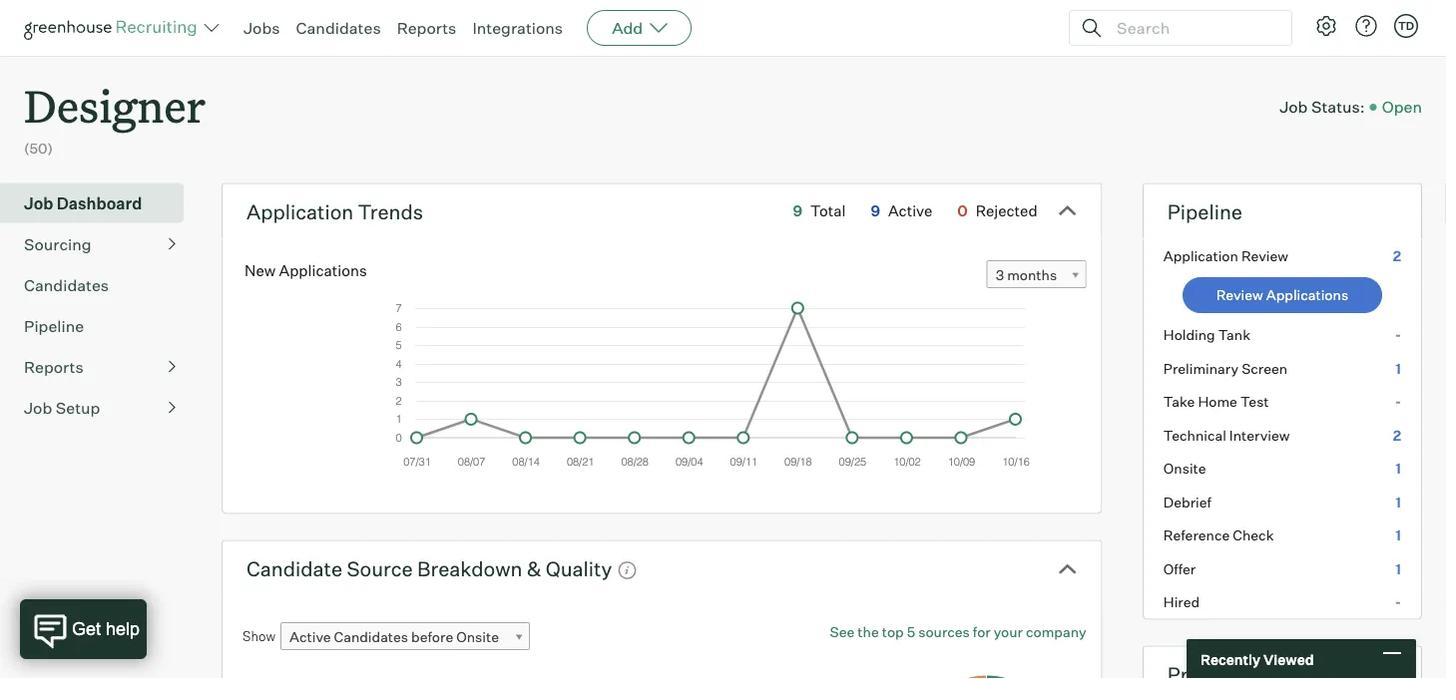 Task type: vqa. For each thing, say whether or not it's contained in the screenshot.


Task type: describe. For each thing, give the bounding box(es) containing it.
3
[[996, 267, 1004, 284]]

3 months
[[996, 267, 1057, 284]]

integrations link
[[472, 18, 563, 38]]

0 vertical spatial candidates
[[296, 18, 381, 38]]

application trends
[[247, 199, 423, 224]]

new
[[245, 261, 276, 280]]

your
[[994, 624, 1023, 641]]

sources
[[918, 624, 970, 641]]

3 months link
[[987, 261, 1087, 290]]

pipeline link
[[24, 314, 176, 338]]

td button
[[1394, 14, 1418, 38]]

candidate source data is not real-time. data may take up to two days to reflect accurately. image
[[617, 561, 637, 581]]

job for job status:
[[1280, 97, 1308, 117]]

rejected
[[976, 202, 1038, 220]]

status:
[[1311, 97, 1365, 117]]

applications for new applications
[[279, 261, 367, 280]]

greenhouse recruiting image
[[24, 16, 204, 40]]

total
[[810, 202, 846, 220]]

1 vertical spatial candidates
[[24, 275, 109, 295]]

2 for application review
[[1393, 247, 1401, 265]]

td button
[[1390, 10, 1422, 42]]

1 vertical spatial reports
[[24, 357, 84, 377]]

debrief
[[1164, 494, 1211, 511]]

1 for offer
[[1396, 561, 1401, 578]]

&
[[527, 557, 541, 582]]

recently viewed
[[1201, 651, 1314, 668]]

open
[[1382, 97, 1422, 117]]

job setup link
[[24, 396, 176, 420]]

preliminary
[[1164, 360, 1239, 377]]

- for second - link
[[1395, 393, 1401, 411]]

9 total
[[793, 202, 846, 220]]

application for application review
[[1164, 247, 1238, 265]]

quality
[[546, 557, 612, 582]]

1 for preliminary screen
[[1396, 360, 1401, 377]]

Search text field
[[1112, 13, 1273, 42]]

review applications link
[[1183, 278, 1382, 314]]

1 - link from the top
[[1144, 319, 1421, 352]]

source
[[347, 557, 413, 582]]

1 for reference check
[[1396, 527, 1401, 545]]

1 vertical spatial review
[[1216, 287, 1263, 304]]

active candidates before onsite link
[[281, 623, 530, 652]]

0 horizontal spatial pipeline
[[24, 316, 84, 336]]

before
[[411, 629, 453, 646]]

- for 1st - link from the bottom of the page
[[1395, 594, 1401, 611]]

2 - link from the top
[[1144, 385, 1421, 419]]

setup
[[56, 398, 100, 418]]

interview
[[1229, 427, 1290, 444]]

active candidates before onsite
[[290, 629, 499, 646]]

reference
[[1164, 527, 1230, 545]]

application review
[[1164, 247, 1288, 265]]

candidate source breakdown & quality
[[247, 557, 612, 582]]

dashboard
[[57, 193, 142, 213]]

application for application trends
[[247, 199, 354, 224]]

add
[[612, 18, 643, 38]]

months
[[1007, 267, 1057, 284]]

2 vertical spatial candidates
[[334, 629, 408, 646]]

1 vertical spatial candidates link
[[24, 273, 176, 297]]

- for 1st - link
[[1395, 327, 1401, 344]]

0
[[957, 202, 968, 220]]



Task type: locate. For each thing, give the bounding box(es) containing it.
screen
[[1242, 360, 1288, 377]]

see the top 5 sources for your company
[[830, 624, 1087, 641]]

review
[[1241, 247, 1288, 265], [1216, 287, 1263, 304]]

new applications
[[245, 261, 367, 280]]

1 vertical spatial active
[[290, 629, 331, 646]]

0 rejected
[[957, 202, 1038, 220]]

1 horizontal spatial applications
[[1266, 287, 1348, 304]]

0 vertical spatial application
[[247, 199, 354, 224]]

1 horizontal spatial reports link
[[397, 18, 456, 38]]

job left status:
[[1280, 97, 1308, 117]]

applications down application trends
[[279, 261, 367, 280]]

job dashboard link
[[24, 191, 176, 215]]

sourcing link
[[24, 232, 176, 256]]

reports
[[397, 18, 456, 38], [24, 357, 84, 377]]

1 vertical spatial job
[[24, 193, 53, 213]]

0 vertical spatial pipeline
[[1168, 199, 1243, 224]]

jobs
[[244, 18, 280, 38]]

check
[[1233, 527, 1274, 545]]

9 for 9 total
[[793, 202, 802, 220]]

- link up viewed
[[1144, 586, 1421, 619]]

job left setup
[[24, 398, 52, 418]]

td
[[1398, 19, 1414, 32]]

show
[[243, 629, 276, 645]]

1 vertical spatial pipeline
[[24, 316, 84, 336]]

applications up screen
[[1266, 287, 1348, 304]]

job dashboard
[[24, 193, 142, 213]]

1 vertical spatial - link
[[1144, 385, 1421, 419]]

1
[[1396, 360, 1401, 377], [1396, 460, 1401, 478], [1396, 494, 1401, 511], [1396, 527, 1401, 545], [1396, 561, 1401, 578]]

1 horizontal spatial 9
[[871, 202, 880, 220]]

2 for technical interview
[[1393, 427, 1401, 444]]

active left 0
[[888, 202, 932, 220]]

2 vertical spatial -
[[1395, 594, 1401, 611]]

0 vertical spatial active
[[888, 202, 932, 220]]

onsite up debrief
[[1164, 460, 1206, 478]]

2
[[1393, 247, 1401, 265], [1393, 427, 1401, 444]]

reference check
[[1164, 527, 1274, 545]]

2 9 from the left
[[871, 202, 880, 220]]

- link
[[1144, 319, 1421, 352], [1144, 385, 1421, 419], [1144, 586, 1421, 619]]

1 horizontal spatial reports
[[397, 18, 456, 38]]

0 horizontal spatial applications
[[279, 261, 367, 280]]

candidates link up the pipeline link
[[24, 273, 176, 297]]

- link down screen
[[1144, 385, 1421, 419]]

reports link up job setup link
[[24, 355, 176, 379]]

0 horizontal spatial 9
[[793, 202, 802, 220]]

technical interview
[[1164, 427, 1290, 444]]

0 vertical spatial onsite
[[1164, 460, 1206, 478]]

1 for debrief
[[1396, 494, 1401, 511]]

2 1 from the top
[[1396, 460, 1401, 478]]

add button
[[587, 10, 692, 46]]

0 vertical spatial reports link
[[397, 18, 456, 38]]

top
[[882, 624, 904, 641]]

job
[[1280, 97, 1308, 117], [24, 193, 53, 213], [24, 398, 52, 418]]

0 horizontal spatial application
[[247, 199, 354, 224]]

2 - from the top
[[1395, 393, 1401, 411]]

job for job dashboard
[[24, 193, 53, 213]]

preliminary screen
[[1164, 360, 1288, 377]]

candidates link right jobs
[[296, 18, 381, 38]]

5
[[907, 624, 915, 641]]

reports up job setup
[[24, 357, 84, 377]]

designer
[[24, 76, 206, 135]]

1 1 from the top
[[1396, 360, 1401, 377]]

pipeline
[[1168, 199, 1243, 224], [24, 316, 84, 336]]

offer
[[1164, 561, 1196, 578]]

reports link left integrations
[[397, 18, 456, 38]]

1 horizontal spatial candidates link
[[296, 18, 381, 38]]

for
[[973, 624, 991, 641]]

9 for 9 active
[[871, 202, 880, 220]]

1 vertical spatial onsite
[[456, 629, 499, 646]]

recently
[[1201, 651, 1261, 668]]

1 horizontal spatial onsite
[[1164, 460, 1206, 478]]

applications
[[279, 261, 367, 280], [1266, 287, 1348, 304]]

the
[[858, 624, 879, 641]]

0 vertical spatial review
[[1241, 247, 1288, 265]]

reports left integrations
[[397, 18, 456, 38]]

jobs link
[[244, 18, 280, 38]]

viewed
[[1263, 651, 1314, 668]]

1 vertical spatial reports link
[[24, 355, 176, 379]]

1 vertical spatial -
[[1395, 393, 1401, 411]]

3 - from the top
[[1395, 594, 1401, 611]]

review down application review
[[1216, 287, 1263, 304]]

see the top 5 sources for your company link
[[830, 623, 1087, 642]]

1 9 from the left
[[793, 202, 802, 220]]

-
[[1395, 327, 1401, 344], [1395, 393, 1401, 411], [1395, 594, 1401, 611]]

see
[[830, 624, 855, 641]]

3 - link from the top
[[1144, 586, 1421, 619]]

5 1 from the top
[[1396, 561, 1401, 578]]

1 vertical spatial application
[[1164, 247, 1238, 265]]

configure image
[[1314, 14, 1338, 38]]

0 horizontal spatial candidates link
[[24, 273, 176, 297]]

application up review applications
[[1164, 247, 1238, 265]]

0 vertical spatial candidates link
[[296, 18, 381, 38]]

9 left 'total'
[[793, 202, 802, 220]]

candidates left before
[[334, 629, 408, 646]]

trends
[[358, 199, 423, 224]]

review up review applications
[[1241, 247, 1288, 265]]

9 active
[[871, 202, 932, 220]]

0 horizontal spatial onsite
[[456, 629, 499, 646]]

candidates
[[296, 18, 381, 38], [24, 275, 109, 295], [334, 629, 408, 646]]

9 right 'total'
[[871, 202, 880, 220]]

company
[[1026, 624, 1087, 641]]

job for job setup
[[24, 398, 52, 418]]

active right show
[[290, 629, 331, 646]]

candidate source data is not real-time. data may take up to two days to reflect accurately. element
[[612, 552, 637, 587]]

integrations
[[472, 18, 563, 38]]

reports link
[[397, 18, 456, 38], [24, 355, 176, 379]]

pipeline down sourcing
[[24, 316, 84, 336]]

breakdown
[[417, 557, 522, 582]]

1 2 from the top
[[1393, 247, 1401, 265]]

1 horizontal spatial application
[[1164, 247, 1238, 265]]

application up new applications
[[247, 199, 354, 224]]

candidates down sourcing
[[24, 275, 109, 295]]

designer (50)
[[24, 76, 206, 157]]

onsite right before
[[456, 629, 499, 646]]

pipeline up application review
[[1168, 199, 1243, 224]]

0 vertical spatial applications
[[279, 261, 367, 280]]

4 1 from the top
[[1396, 527, 1401, 545]]

(50)
[[24, 140, 53, 157]]

1 vertical spatial 2
[[1393, 427, 1401, 444]]

3 1 from the top
[[1396, 494, 1401, 511]]

1 for onsite
[[1396, 460, 1401, 478]]

job setup
[[24, 398, 100, 418]]

0 vertical spatial 2
[[1393, 247, 1401, 265]]

2 vertical spatial - link
[[1144, 586, 1421, 619]]

0 vertical spatial job
[[1280, 97, 1308, 117]]

0 horizontal spatial reports link
[[24, 355, 176, 379]]

0 horizontal spatial reports
[[24, 357, 84, 377]]

candidates link
[[296, 18, 381, 38], [24, 273, 176, 297]]

onsite
[[1164, 460, 1206, 478], [456, 629, 499, 646]]

sourcing
[[24, 234, 91, 254]]

1 horizontal spatial active
[[888, 202, 932, 220]]

candidates right jobs
[[296, 18, 381, 38]]

1 - from the top
[[1395, 327, 1401, 344]]

review applications
[[1216, 287, 1348, 304]]

candidate
[[247, 557, 342, 582]]

job up sourcing
[[24, 193, 53, 213]]

1 horizontal spatial pipeline
[[1168, 199, 1243, 224]]

applications for review applications
[[1266, 287, 1348, 304]]

9
[[793, 202, 802, 220], [871, 202, 880, 220]]

0 vertical spatial reports
[[397, 18, 456, 38]]

job status:
[[1280, 97, 1365, 117]]

- link up screen
[[1144, 319, 1421, 352]]

0 vertical spatial -
[[1395, 327, 1401, 344]]

0 horizontal spatial active
[[290, 629, 331, 646]]

1 vertical spatial applications
[[1266, 287, 1348, 304]]

application
[[247, 199, 354, 224], [1164, 247, 1238, 265]]

designer link
[[24, 56, 206, 139]]

2 2 from the top
[[1393, 427, 1401, 444]]

0 vertical spatial - link
[[1144, 319, 1421, 352]]

active
[[888, 202, 932, 220], [290, 629, 331, 646]]

technical
[[1164, 427, 1226, 444]]

2 vertical spatial job
[[24, 398, 52, 418]]



